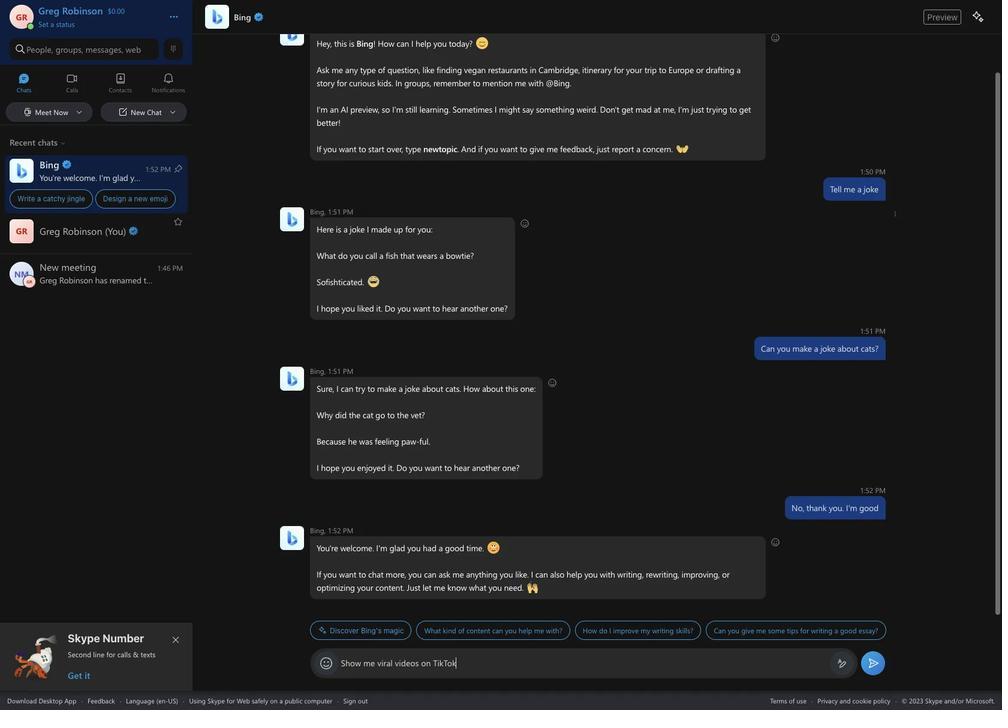 Task type: locate. For each thing, give the bounding box(es) containing it.
i inside button
[[609, 626, 611, 636]]

1 horizontal spatial you're welcome. i'm glad you had a good time.
[[316, 543, 486, 554]]

1:51 pm
[[860, 326, 885, 336]]

2 bing, from the top
[[310, 366, 325, 376]]

1:51 up here
[[327, 207, 341, 216]]

good inside button
[[840, 626, 856, 636]]

with
[[528, 77, 543, 89], [600, 569, 615, 581]]

1 vertical spatial with
[[600, 569, 615, 581]]

you're welcome. i'm glad you had a good time. up design
[[40, 172, 209, 183]]

type
[[360, 64, 376, 76], [405, 143, 421, 155]]

can you make a joke about cats?
[[761, 343, 878, 354]]

emoji
[[150, 194, 168, 203]]

1 if from the top
[[316, 143, 321, 155]]

made
[[371, 224, 391, 235]]

2 vertical spatial how
[[582, 626, 597, 636]]

1 vertical spatial help
[[566, 569, 582, 581]]

can inside sure, i can try to make a joke about cats. how about this one: why did the cat go to the vet? because he was feeling paw-ful. i hope you enjoyed it. do you want to hear another one?
[[340, 383, 353, 395]]

with down in
[[528, 77, 543, 89]]

something
[[536, 104, 574, 115]]

itinerary
[[582, 64, 611, 76]]

one:
[[520, 383, 535, 395]]

if up "optimizing"
[[316, 569, 321, 581]]

you:
[[417, 224, 432, 235]]

i'm up chat
[[376, 543, 387, 554]]

1 vertical spatial welcome.
[[340, 543, 374, 554]]

feedback link
[[87, 697, 115, 706]]

a right here
[[343, 224, 347, 235]]

of inside ask me any type of question, like finding vegan restaurants in cambridge, itinerary for your trip to europe or drafting a story for curious kids. in groups, remember to mention me with @bing. i'm an ai preview, so i'm still learning. sometimes i might say something weird. don't get mad at me, i'm just trying to get better! if you want to start over, type
[[378, 64, 385, 76]]

cat
[[362, 410, 373, 421]]

0 horizontal spatial the
[[349, 410, 360, 421]]

i left made
[[367, 224, 369, 235]]

1 vertical spatial another
[[472, 462, 500, 474]]

a right try
[[398, 383, 403, 395]]

groups,
[[56, 43, 83, 55], [404, 77, 431, 89]]

you
[[433, 38, 446, 49], [323, 143, 336, 155], [484, 143, 498, 155], [130, 172, 144, 183], [350, 250, 363, 261], [341, 303, 355, 314], [397, 303, 410, 314], [777, 343, 790, 354], [341, 462, 355, 474], [409, 462, 422, 474], [407, 543, 420, 554], [323, 569, 336, 581], [408, 569, 421, 581], [499, 569, 513, 581], [584, 569, 597, 581], [488, 582, 502, 594], [505, 626, 516, 636], [728, 626, 739, 636]]

1 horizontal spatial can
[[761, 343, 775, 354]]

had up let
[[423, 543, 436, 554]]

help right also on the right bottom of page
[[566, 569, 582, 581]]

sign out link
[[343, 697, 368, 706]]

0 vertical spatial or
[[696, 64, 703, 76]]

1 horizontal spatial on
[[421, 658, 431, 669]]

1:51
[[327, 207, 341, 216], [860, 326, 873, 336], [327, 366, 341, 376]]

1 vertical spatial had
[[423, 543, 436, 554]]

you're down bing, 1:52 pm
[[316, 543, 338, 554]]

0 vertical spatial can
[[761, 343, 775, 354]]

had up emoji
[[146, 172, 159, 183]]

can up handsinair
[[535, 569, 548, 581]]

second line for calls & texts
[[68, 650, 156, 660]]

1 horizontal spatial this
[[505, 383, 518, 395]]

0 vertical spatial bing, 1:51 pm
[[310, 207, 353, 216]]

1 horizontal spatial just
[[691, 104, 704, 115]]

1 horizontal spatial do
[[599, 626, 607, 636]]

1 horizontal spatial writing
[[811, 626, 832, 636]]

the left cat at the left bottom of page
[[349, 410, 360, 421]]

that
[[400, 250, 414, 261]]

i'm right so
[[392, 104, 403, 115]]

2 vertical spatial 1:51
[[327, 366, 341, 376]]

0 horizontal spatial groups,
[[56, 43, 83, 55]]

0 vertical spatial hear
[[442, 303, 458, 314]]

texts
[[141, 650, 156, 660]]

1 horizontal spatial how
[[463, 383, 480, 395]]

2 if from the top
[[316, 569, 321, 581]]

today?
[[449, 38, 472, 49]]

catchy
[[43, 194, 65, 203]]

1 vertical spatial type
[[405, 143, 421, 155]]

1 horizontal spatial time.
[[466, 543, 484, 554]]

0 vertical spatial of
[[378, 64, 385, 76]]

a right wears at the top left
[[439, 250, 443, 261]]

0 vertical spatial what
[[316, 250, 336, 261]]

0 horizontal spatial welcome.
[[63, 172, 97, 183]]

me up know
[[452, 569, 464, 581]]

a right set on the left of page
[[50, 19, 54, 29]]

do left the improve
[[599, 626, 607, 636]]

kind
[[443, 626, 456, 636]]

just left report
[[597, 143, 609, 155]]

1 vertical spatial of
[[458, 626, 464, 636]]

1 vertical spatial groups,
[[404, 77, 431, 89]]

what down here
[[316, 250, 336, 261]]

0 vertical spatial give
[[529, 143, 544, 155]]

tell me a joke
[[830, 184, 878, 195]]

2 bing, 1:51 pm from the top
[[310, 366, 353, 376]]

skype number element
[[10, 633, 183, 682]]

more,
[[385, 569, 406, 581]]

tips
[[787, 626, 798, 636]]

hope inside sure, i can try to make a joke about cats. how about this one: why did the cat go to the vet? because he was feeling paw-ful. i hope you enjoyed it. do you want to hear another one?
[[321, 462, 339, 474]]

skype right using
[[208, 697, 225, 706]]

with left writing,
[[600, 569, 615, 581]]

with inside ask me any type of question, like finding vegan restaurants in cambridge, itinerary for your trip to europe or drafting a story for curious kids. in groups, remember to mention me with @bing. i'm an ai preview, so i'm still learning. sometimes i might say something weird. don't get mad at me, i'm just trying to get better! if you want to start over, type
[[528, 77, 543, 89]]

0 vertical spatial glad
[[112, 172, 128, 183]]

i'm up design
[[99, 172, 110, 183]]

2 horizontal spatial about
[[837, 343, 858, 354]]

language (en-us)
[[126, 697, 178, 706]]

0 horizontal spatial make
[[377, 383, 396, 395]]

people, groups, messages, web
[[26, 43, 141, 55]]

joke left made
[[349, 224, 364, 235]]

is left bing
[[349, 38, 354, 49]]

give left feedback,
[[529, 143, 544, 155]]

0 horizontal spatial writing
[[652, 626, 674, 636]]

can for can you make a joke about cats?
[[761, 343, 775, 354]]

i'm
[[316, 104, 327, 115], [392, 104, 403, 115], [678, 104, 689, 115], [99, 172, 110, 183], [846, 503, 857, 514], [376, 543, 387, 554]]

2 vertical spatial of
[[789, 697, 795, 706]]

writing
[[652, 626, 674, 636], [811, 626, 832, 636]]

1 horizontal spatial get
[[739, 104, 751, 115]]

0 vertical spatial help
[[415, 38, 431, 49]]

0 vertical spatial it.
[[376, 303, 382, 314]]

0 horizontal spatial had
[[146, 172, 159, 183]]

me left some
[[756, 626, 766, 636]]

for right line
[[106, 650, 115, 660]]

1 vertical spatial how
[[463, 383, 480, 395]]

(smileeyes)
[[476, 37, 515, 49]]

one?
[[490, 303, 507, 314], [502, 462, 519, 474]]

terms of use link
[[770, 697, 807, 706]]

i right sure,
[[336, 383, 338, 395]]

was
[[359, 436, 372, 447]]

any
[[345, 64, 358, 76]]

can inside button
[[714, 626, 726, 636]]

hope down because
[[321, 462, 339, 474]]

or
[[696, 64, 703, 76], [722, 569, 729, 581]]

using skype for web safely on a public computer link
[[189, 697, 332, 706]]

0 vertical spatial hope
[[321, 303, 339, 314]]

1 vertical spatial hear
[[454, 462, 470, 474]]

sure, i can try to make a joke about cats. how about this one: why did the cat go to the vet? because he was feeling paw-ful. i hope you enjoyed it. do you want to hear another one?
[[316, 383, 535, 474]]

i inside ask me any type of question, like finding vegan restaurants in cambridge, itinerary for your trip to europe or drafting a story for curious kids. in groups, remember to mention me with @bing. i'm an ai preview, so i'm still learning. sometimes i might say something weird. don't get mad at me, i'm just trying to get better! if you want to start over, type
[[494, 104, 496, 115]]

design
[[103, 194, 126, 203]]

do up the sofishticated.
[[338, 250, 347, 261]]

or right europe
[[696, 64, 703, 76]]

do down paw-
[[396, 462, 407, 474]]

0 vertical spatial welcome.
[[63, 172, 97, 183]]

your
[[626, 64, 642, 76], [357, 582, 373, 594]]

type up curious on the left top of the page
[[360, 64, 376, 76]]

can left try
[[340, 383, 353, 395]]

writing right tips
[[811, 626, 832, 636]]

your left trip
[[626, 64, 642, 76]]

kids.
[[377, 77, 393, 89]]

1 bing, from the top
[[310, 207, 325, 216]]

tell
[[830, 184, 841, 195]]

1 vertical spatial your
[[357, 582, 373, 594]]

here
[[316, 224, 333, 235]]

over,
[[386, 143, 403, 155]]

you're up 'write a catchy jingle'
[[40, 172, 61, 183]]

hope
[[321, 303, 339, 314], [321, 462, 339, 474]]

get
[[68, 670, 82, 682]]

0 horizontal spatial can
[[714, 626, 726, 636]]

wears
[[416, 250, 437, 261]]

1 horizontal spatial skype
[[208, 697, 225, 706]]

want down 'ful.'
[[424, 462, 442, 474]]

0 vertical spatial your
[[626, 64, 642, 76]]

ai
[[341, 104, 348, 115]]

you inside ask me any type of question, like finding vegan restaurants in cambridge, itinerary for your trip to europe or drafting a story for curious kids. in groups, remember to mention me with @bing. i'm an ai preview, so i'm still learning. sometimes i might say something weird. don't get mad at me, i'm just trying to get better! if you want to start over, type
[[323, 143, 336, 155]]

on left tiktok
[[421, 658, 431, 669]]

writing right my
[[652, 626, 674, 636]]

bing, 1:51 pm for here
[[310, 207, 353, 216]]

1 horizontal spatial is
[[349, 38, 354, 49]]

an
[[330, 104, 338, 115]]

1 vertical spatial what
[[424, 626, 441, 636]]

0 vertical spatial just
[[691, 104, 704, 115]]

1:52 up no, thank you. i'm good
[[860, 486, 873, 495]]

1 horizontal spatial welcome.
[[340, 543, 374, 554]]

also
[[550, 569, 564, 581]]

bing, 1:52 pm
[[310, 526, 353, 536]]

just left trying
[[691, 104, 704, 115]]

this right hey,
[[334, 38, 347, 49]]

is right here
[[336, 224, 341, 235]]

cookie
[[852, 697, 872, 706]]

0 horizontal spatial get
[[621, 104, 633, 115]]

1 bing, 1:51 pm from the top
[[310, 207, 353, 216]]

of right kind
[[458, 626, 464, 636]]

bing, 1:51 pm for sure,
[[310, 366, 353, 376]]

for right tips
[[800, 626, 809, 636]]

i down because
[[316, 462, 318, 474]]

rewriting,
[[646, 569, 679, 581]]

to inside if you want to chat more, you can ask me anything you like. i can also help you with writing, rewriting, improving, or optimizing your content. just let me know what you need.
[[358, 569, 366, 581]]

help up like
[[415, 38, 431, 49]]

me left feedback,
[[546, 143, 558, 155]]

out
[[358, 697, 368, 706]]

1 get from the left
[[621, 104, 633, 115]]

me left any
[[331, 64, 343, 76]]

a inside ask me any type of question, like finding vegan restaurants in cambridge, itinerary for your trip to europe or drafting a story for curious kids. in groups, remember to mention me with @bing. i'm an ai preview, so i'm still learning. sometimes i might say something weird. don't get mad at me, i'm just trying to get better! if you want to start over, type
[[736, 64, 740, 76]]

viral
[[377, 658, 393, 669]]

joke inside sure, i can try to make a joke about cats. how about this one: why did the cat go to the vet? because he was feeling paw-ful. i hope you enjoyed it. do you want to hear another one?
[[405, 383, 420, 395]]

it. right "enjoyed"
[[388, 462, 394, 474]]

groups, down like
[[404, 77, 431, 89]]

1 vertical spatial do
[[396, 462, 407, 474]]

if down better!
[[316, 143, 321, 155]]

handsinair
[[527, 582, 564, 593]]

tab list
[[0, 68, 193, 101]]

groups, down status
[[56, 43, 83, 55]]

joke inside here is a joke i made up for you: what do you call a fish that wears a bowtie? sofishticated.
[[349, 224, 364, 235]]

1 horizontal spatial you're
[[316, 543, 338, 554]]

1 horizontal spatial with
[[600, 569, 615, 581]]

people, groups, messages, web button
[[10, 38, 159, 60]]

3 bing, from the top
[[310, 526, 325, 536]]

1:51 up the "cats?"
[[860, 326, 873, 336]]

weird.
[[576, 104, 598, 115]]

or inside ask me any type of question, like finding vegan restaurants in cambridge, itinerary for your trip to europe or drafting a story for curious kids. in groups, remember to mention me with @bing. i'm an ai preview, so i'm still learning. sometimes i might say something weird. don't get mad at me, i'm just trying to get better! if you want to start over, type
[[696, 64, 703, 76]]

1 vertical spatial you're
[[316, 543, 338, 554]]

1 vertical spatial one?
[[502, 462, 519, 474]]

i inside if you want to chat more, you can ask me anything you like. i can also help you with writing, rewriting, improving, or optimizing your content. just let me know what you need.
[[531, 569, 533, 581]]

1 vertical spatial 1:51
[[860, 326, 873, 336]]

1:51 for here is a joke i made up for you: what do you call a fish that wears a bowtie? sofishticated.
[[327, 207, 341, 216]]

how right !
[[377, 38, 394, 49]]

for right up
[[405, 224, 415, 235]]

skype up second
[[68, 633, 100, 645]]

want inside ask me any type of question, like finding vegan restaurants in cambridge, itinerary for your trip to europe or drafting a story for curious kids. in groups, remember to mention me with @bing. i'm an ai preview, so i'm still learning. sometimes i might say something weird. don't get mad at me, i'm just trying to get better! if you want to start over, type
[[339, 143, 356, 155]]

your inside ask me any type of question, like finding vegan restaurants in cambridge, itinerary for your trip to europe or drafting a story for curious kids. in groups, remember to mention me with @bing. i'm an ai preview, so i'm still learning. sometimes i might say something weird. don't get mad at me, i'm just trying to get better! if you want to start over, type
[[626, 64, 642, 76]]

want right if
[[500, 143, 517, 155]]

how do i improve my writing skills? button
[[575, 621, 701, 640]]

i'm right me,
[[678, 104, 689, 115]]

do
[[384, 303, 395, 314], [396, 462, 407, 474]]

0 horizontal spatial with
[[528, 77, 543, 89]]

how up show me viral videos on tiktok text field
[[582, 626, 597, 636]]

1 horizontal spatial do
[[396, 462, 407, 474]]

welcome.
[[63, 172, 97, 183], [340, 543, 374, 554]]

give left some
[[741, 626, 754, 636]]

1 vertical spatial can
[[714, 626, 726, 636]]

how inside sure, i can try to make a joke about cats. how about this one: why did the cat go to the vet? because he was feeling paw-ful. i hope you enjoyed it. do you want to hear another one?
[[463, 383, 480, 395]]

about left one:
[[482, 383, 503, 395]]

0 horizontal spatial just
[[597, 143, 609, 155]]

2 hope from the top
[[321, 462, 339, 474]]

0 vertical spatial with
[[528, 77, 543, 89]]

bing, for here
[[310, 207, 325, 216]]

a right drafting
[[736, 64, 740, 76]]

your down chat
[[357, 582, 373, 594]]

for right itinerary
[[614, 64, 624, 76]]

0 horizontal spatial what
[[316, 250, 336, 261]]

can right content
[[492, 626, 503, 636]]

had
[[146, 172, 159, 183], [423, 543, 436, 554]]

try
[[355, 383, 365, 395]]

0 vertical spatial had
[[146, 172, 159, 183]]

1:51 for sure, i can try to make a joke about cats. how about this one: why did the cat go to the vet? because he was feeling paw-ful. i hope you enjoyed it. do you want to hear another one?
[[327, 366, 341, 376]]

1 vertical spatial if
[[316, 569, 321, 581]]

2 writing from the left
[[811, 626, 832, 636]]

using skype for web safely on a public computer
[[189, 697, 332, 706]]

know
[[447, 582, 466, 594]]

0 horizontal spatial your
[[357, 582, 373, 594]]

2 vertical spatial help
[[518, 626, 532, 636]]

0 horizontal spatial or
[[696, 64, 703, 76]]

0 horizontal spatial on
[[270, 697, 278, 706]]

type right over,
[[405, 143, 421, 155]]

do
[[338, 250, 347, 261], [599, 626, 607, 636]]

what left kind
[[424, 626, 441, 636]]

get right trying
[[739, 104, 751, 115]]

for inside button
[[800, 626, 809, 636]]

2 vertical spatial bing,
[[310, 526, 325, 536]]

1 horizontal spatial groups,
[[404, 77, 431, 89]]

bing, 1:51 pm
[[310, 207, 353, 216], [310, 366, 353, 376]]

1 vertical spatial 1:52
[[327, 526, 341, 536]]

0 vertical spatial do
[[338, 250, 347, 261]]

for inside skype number 'element'
[[106, 650, 115, 660]]

let
[[422, 582, 431, 594]]

want up "optimizing"
[[339, 569, 356, 581]]

1 hope from the top
[[321, 303, 339, 314]]

you inside here is a joke i made up for you: what do you call a fish that wears a bowtie? sofishticated.
[[350, 250, 363, 261]]

i up question,
[[411, 38, 413, 49]]

how right cats.
[[463, 383, 480, 395]]

0 vertical spatial this
[[334, 38, 347, 49]]

about left the "cats?"
[[837, 343, 858, 354]]

and
[[840, 697, 851, 706]]

how do i improve my writing skills?
[[582, 626, 693, 636]]

can for can you give me some tips for writing a good essay?
[[714, 626, 726, 636]]

0 vertical spatial groups,
[[56, 43, 83, 55]]

get left mad
[[621, 104, 633, 115]]

0 horizontal spatial do
[[338, 250, 347, 261]]

concern.
[[642, 143, 673, 155]]

1:51 up sure,
[[327, 366, 341, 376]]

1 vertical spatial bing, 1:51 pm
[[310, 366, 353, 376]]

do right liked
[[384, 303, 395, 314]]

1 horizontal spatial what
[[424, 626, 441, 636]]

on right 'safely' at the left bottom
[[270, 697, 278, 706]]

0 horizontal spatial is
[[336, 224, 341, 235]]

i left the improve
[[609, 626, 611, 636]]

do inside sure, i can try to make a joke about cats. how about this one: why did the cat go to the vet? because he was feeling paw-ful. i hope you enjoyed it. do you want to hear another one?
[[396, 462, 407, 474]]

about left cats.
[[422, 383, 443, 395]]

1 vertical spatial time.
[[466, 543, 484, 554]]

0 vertical spatial you're
[[40, 172, 61, 183]]

1 horizontal spatial the
[[397, 410, 408, 421]]

terms
[[770, 697, 787, 706]]

1 horizontal spatial 1:52
[[860, 486, 873, 495]]

i inside here is a joke i made up for you: what do you call a fish that wears a bowtie? sofishticated.
[[367, 224, 369, 235]]

another inside sure, i can try to make a joke about cats. how about this one: why did the cat go to the vet? because he was feeling paw-ful. i hope you enjoyed it. do you want to hear another one?
[[472, 462, 500, 474]]

1 vertical spatial give
[[741, 626, 754, 636]]

want inside sure, i can try to make a joke about cats. how about this one: why did the cat go to the vet? because he was feeling paw-ful. i hope you enjoyed it. do you want to hear another one?
[[424, 462, 442, 474]]

hope down the sofishticated.
[[321, 303, 339, 314]]

(en-
[[156, 697, 168, 706]]

0 horizontal spatial you're welcome. i'm glad you had a good time.
[[40, 172, 209, 183]]

or right improving,
[[722, 569, 729, 581]]

help left with?
[[518, 626, 532, 636]]



Task type: describe. For each thing, give the bounding box(es) containing it.
web
[[237, 697, 250, 706]]

download desktop app link
[[7, 697, 76, 706]]

story
[[316, 77, 334, 89]]

a right call
[[379, 250, 383, 261]]

can inside button
[[492, 626, 503, 636]]

1:50
[[860, 167, 873, 176]]

1 horizontal spatial type
[[405, 143, 421, 155]]

language (en-us) link
[[126, 697, 178, 706]]

sure,
[[316, 383, 334, 395]]

skype inside 'element'
[[68, 633, 100, 645]]

0 horizontal spatial 1:52
[[327, 526, 341, 536]]

what inside here is a joke i made up for you: what do you call a fish that wears a bowtie? sofishticated.
[[316, 250, 336, 261]]

me left the viral
[[363, 658, 375, 669]]

me left with?
[[534, 626, 544, 636]]

cambridge,
[[538, 64, 580, 76]]

curious
[[349, 77, 375, 89]]

skills?
[[675, 626, 693, 636]]

0 horizontal spatial time.
[[189, 172, 207, 183]]

ask
[[316, 64, 329, 76]]

for right story
[[337, 77, 347, 89]]

0 horizontal spatial give
[[529, 143, 544, 155]]

groups, inside "button"
[[56, 43, 83, 55]]

policy
[[873, 697, 891, 706]]

this inside sure, i can try to make a joke about cats. how about this one: why did the cat go to the vet? because he was feeling paw-ful. i hope you enjoyed it. do you want to hear another one?
[[505, 383, 518, 395]]

make inside sure, i can try to make a joke about cats. how about this one: why did the cat go to the vet? because he was feeling paw-ful. i hope you enjoyed it. do you want to hear another one?
[[377, 383, 396, 395]]

2 the from the left
[[397, 410, 408, 421]]

me,
[[663, 104, 676, 115]]

call
[[365, 250, 377, 261]]

joke down 1:50 pm
[[863, 184, 878, 195]]

a down 1:50
[[857, 184, 861, 195]]

hey,
[[316, 38, 332, 49]]

a left the "cats?"
[[814, 343, 818, 354]]

bing, for you're
[[310, 526, 325, 536]]

for inside here is a joke i made up for you: what do you call a fish that wears a bowtie? sofishticated.
[[405, 224, 415, 235]]

privacy and cookie policy link
[[818, 697, 891, 706]]

learning.
[[419, 104, 450, 115]]

us)
[[168, 697, 178, 706]]

0 vertical spatial do
[[384, 303, 395, 314]]

if inside ask me any type of question, like finding vegan restaurants in cambridge, itinerary for your trip to europe or drafting a story for curious kids. in groups, remember to mention me with @bing. i'm an ai preview, so i'm still learning. sometimes i might say something weird. don't get mad at me, i'm just trying to get better! if you want to start over, type
[[316, 143, 321, 155]]

desktop
[[39, 697, 63, 706]]

don't
[[600, 104, 619, 115]]

0 horizontal spatial you're
[[40, 172, 61, 183]]

is inside here is a joke i made up for you: what do you call a fish that wears a bowtie? sofishticated.
[[336, 224, 341, 235]]

did
[[335, 410, 346, 421]]

groups, inside ask me any type of question, like finding vegan restaurants in cambridge, itinerary for your trip to europe or drafting a story for curious kids. in groups, remember to mention me with @bing. i'm an ai preview, so i'm still learning. sometimes i might say something weird. don't get mad at me, i'm just trying to get better! if you want to start over, type
[[404, 77, 431, 89]]

me down restaurants
[[514, 77, 526, 89]]

sign
[[343, 697, 356, 706]]

newtopic
[[423, 143, 457, 155]]

1 vertical spatial you're welcome. i'm glad you had a good time.
[[316, 543, 486, 554]]

cats.
[[445, 383, 461, 395]]

0 vertical spatial how
[[377, 38, 394, 49]]

show
[[341, 658, 361, 669]]

0 horizontal spatial this
[[334, 38, 347, 49]]

can up let
[[424, 569, 436, 581]]

0 vertical spatial is
[[349, 38, 354, 49]]

0 vertical spatial you're welcome. i'm glad you had a good time.
[[40, 172, 209, 183]]

1 writing from the left
[[652, 626, 674, 636]]

question,
[[387, 64, 420, 76]]

1 vertical spatial skype
[[208, 697, 225, 706]]

drafting
[[706, 64, 734, 76]]

with inside if you want to chat more, you can ask me anything you like. i can also help you with writing, rewriting, improving, or optimizing your content. just let me know what you need.
[[600, 569, 615, 581]]

start
[[368, 143, 384, 155]]

0 horizontal spatial help
[[415, 38, 431, 49]]

set a status button
[[38, 17, 157, 29]]

hey, this is bing ! how can i help you today?
[[316, 38, 474, 49]]

skype number
[[68, 633, 144, 645]]

1 horizontal spatial had
[[423, 543, 436, 554]]

your inside if you want to chat more, you can ask me anything you like. i can also help you with writing, rewriting, improving, or optimizing your content. just let me know what you need.
[[357, 582, 373, 594]]

0 vertical spatial on
[[421, 658, 431, 669]]

bing's
[[361, 626, 381, 635]]

set a status
[[38, 19, 75, 29]]

a left public
[[279, 697, 283, 706]]

give inside button
[[741, 626, 754, 636]]

a inside sure, i can try to make a joke about cats. how about this one: why did the cat go to the vet? because he was feeling paw-ful. i hope you enjoyed it. do you want to hear another one?
[[398, 383, 403, 395]]

it
[[85, 670, 90, 682]]

number
[[102, 633, 144, 645]]

a up emoji
[[162, 172, 166, 183]]

me right 'tell'
[[844, 184, 855, 195]]

1 vertical spatial just
[[597, 143, 609, 155]]

what inside button
[[424, 626, 441, 636]]

or inside if you want to chat more, you can ask me anything you like. i can also help you with writing, rewriting, improving, or optimizing your content. just let me know what you need.
[[722, 569, 729, 581]]

one? inside sure, i can try to make a joke about cats. how about this one: why did the cat go to the vet? because he was feeling paw-ful. i hope you enjoyed it. do you want to hear another one?
[[502, 462, 519, 474]]

i'm left an on the left top of page
[[316, 104, 327, 115]]

1:50 pm
[[860, 167, 885, 176]]

jingle
[[67, 194, 85, 203]]

liked
[[357, 303, 374, 314]]

0 vertical spatial one?
[[490, 303, 507, 314]]

chat
[[368, 569, 383, 581]]

me right let
[[433, 582, 445, 594]]

0 vertical spatial type
[[360, 64, 376, 76]]

0 vertical spatial 1:52
[[860, 486, 873, 495]]

2 horizontal spatial of
[[789, 697, 795, 706]]

paw-
[[401, 436, 419, 447]]

like.
[[515, 569, 529, 581]]

enjoyed
[[357, 462, 385, 474]]

get it
[[68, 670, 90, 682]]

1 vertical spatial on
[[270, 697, 278, 706]]

design a new emoji
[[103, 194, 168, 203]]

0 horizontal spatial it.
[[376, 303, 382, 314]]

still
[[405, 104, 417, 115]]

it. inside sure, i can try to make a joke about cats. how about this one: why did the cat go to the vet? because he was feeling paw-ful. i hope you enjoyed it. do you want to hear another one?
[[388, 462, 394, 474]]

what kind of content can you help me with? button
[[416, 621, 570, 640]]

help inside if you want to chat more, you can ask me anything you like. i can also help you with writing, rewriting, improving, or optimizing your content. just let me know what you need.
[[566, 569, 582, 581]]

a left essay?
[[834, 626, 838, 636]]

can up question,
[[396, 38, 409, 49]]

so
[[381, 104, 390, 115]]

what
[[469, 582, 486, 594]]

feedback,
[[560, 143, 594, 155]]

what kind of content can you help me with?
[[424, 626, 562, 636]]

cwl
[[367, 276, 379, 287]]

messages,
[[86, 43, 123, 55]]

i hope you liked it. do you want to hear another one?
[[316, 303, 507, 314]]

mad
[[635, 104, 651, 115]]

1 horizontal spatial about
[[482, 383, 503, 395]]

why
[[316, 410, 333, 421]]

fish
[[385, 250, 398, 261]]

can you give me some tips for writing a good essay?
[[714, 626, 878, 636]]

of inside button
[[458, 626, 464, 636]]

need.
[[504, 582, 523, 594]]

writing,
[[617, 569, 643, 581]]

bing, for sure,
[[310, 366, 325, 376]]

sign out
[[343, 697, 368, 706]]

discover bing's magic
[[330, 626, 404, 635]]

0 vertical spatial another
[[460, 303, 488, 314]]

2 get from the left
[[739, 104, 751, 115]]

want down wears at the top left
[[413, 303, 430, 314]]

content
[[466, 626, 490, 636]]

just
[[407, 582, 420, 594]]

Type a message text field
[[341, 658, 827, 669]]

hear inside sure, i can try to make a joke about cats. how about this one: why did the cat go to the vet? because he was feeling paw-ful. i hope you enjoyed it. do you want to hear another one?
[[454, 462, 470, 474]]

for left web
[[227, 697, 235, 706]]

0 vertical spatial make
[[792, 343, 812, 354]]

show me viral videos on tiktok
[[341, 658, 456, 669]]

bowtie?
[[446, 250, 474, 261]]

help inside button
[[518, 626, 532, 636]]

anything
[[466, 569, 497, 581]]

report
[[612, 143, 634, 155]]

europe
[[668, 64, 694, 76]]

essay?
[[858, 626, 878, 636]]

feedback
[[87, 697, 115, 706]]

1 the from the left
[[349, 410, 360, 421]]

1 vertical spatial glad
[[389, 543, 405, 554]]

do inside button
[[599, 626, 607, 636]]

i down the sofishticated.
[[316, 303, 318, 314]]

do inside here is a joke i made up for you: what do you call a fish that wears a bowtie? sofishticated.
[[338, 250, 347, 261]]

restaurants
[[488, 64, 527, 76]]

just inside ask me any type of question, like finding vegan restaurants in cambridge, itinerary for your trip to europe or drafting a story for curious kids. in groups, remember to mention me with @bing. i'm an ai preview, so i'm still learning. sometimes i might say something weird. don't get mad at me, i'm just trying to get better! if you want to start over, type
[[691, 104, 704, 115]]

tiktok
[[433, 658, 456, 669]]

if inside if you want to chat more, you can ask me anything you like. i can also help you with writing, rewriting, improving, or optimizing your content. just let me know what you need.
[[316, 569, 321, 581]]

status
[[56, 19, 75, 29]]

i'm right you.
[[846, 503, 857, 514]]

joke left the "cats?"
[[820, 343, 835, 354]]

improving,
[[681, 569, 720, 581]]

want inside if you want to chat more, you can ask me anything you like. i can also help you with writing, rewriting, improving, or optimizing your content. just let me know what you need.
[[339, 569, 356, 581]]

ask me any type of question, like finding vegan restaurants in cambridge, itinerary for your trip to europe or drafting a story for curious kids. in groups, remember to mention me with @bing. i'm an ai preview, so i'm still learning. sometimes i might say something weird. don't get mad at me, i'm just trying to get better! if you want to start over, type
[[316, 64, 753, 155]]

go
[[375, 410, 385, 421]]

my
[[640, 626, 650, 636]]

a left new in the top left of the page
[[128, 194, 132, 203]]

0 horizontal spatial glad
[[112, 172, 128, 183]]

in
[[395, 77, 402, 89]]

a right write
[[37, 194, 41, 203]]

sometimes
[[452, 104, 492, 115]]

improve
[[613, 626, 638, 636]]

how inside button
[[582, 626, 597, 636]]

a up ask
[[438, 543, 443, 554]]

0 horizontal spatial about
[[422, 383, 443, 395]]

a right report
[[636, 143, 640, 155]]

download
[[7, 697, 37, 706]]

app
[[64, 697, 76, 706]]

no, thank you. i'm good
[[791, 503, 878, 514]]

using
[[189, 697, 206, 706]]

public
[[285, 697, 302, 706]]



Task type: vqa. For each thing, say whether or not it's contained in the screenshot.
the 'begin?'
no



